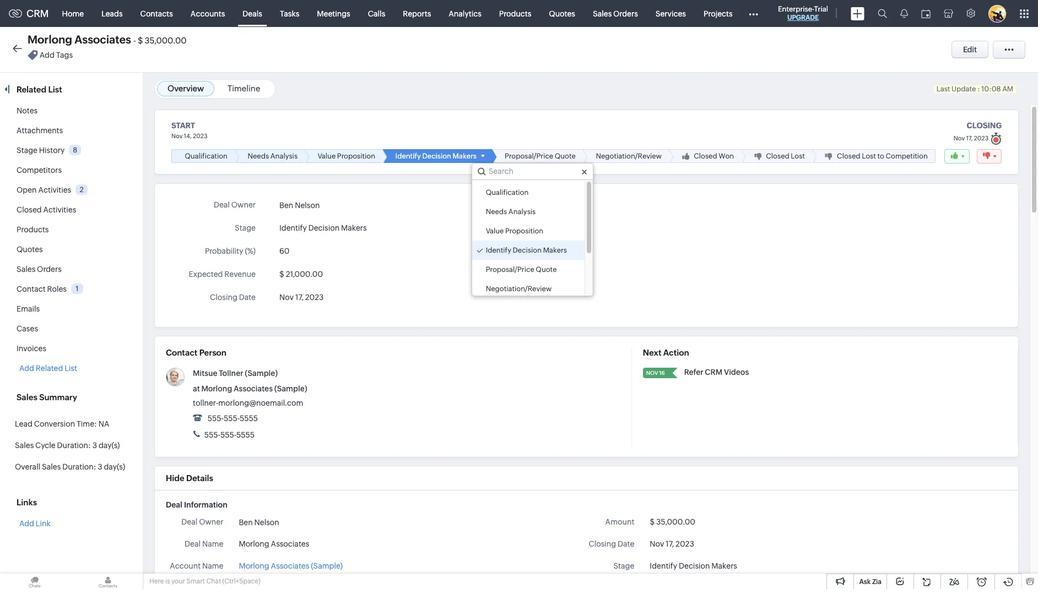 Task type: locate. For each thing, give the bounding box(es) containing it.
0 vertical spatial day(s)
[[99, 441, 120, 450]]

morlong associates (sample) link up tollner-morlong@noemail.com link
[[201, 385, 307, 394]]

0 horizontal spatial value proposition
[[318, 152, 375, 160]]

morlong associates - $ 35,000.00
[[28, 33, 187, 46]]

associates for morlong associates
[[271, 540, 309, 549]]

0 horizontal spatial sales orders link
[[17, 265, 62, 274]]

0 horizontal spatial orders
[[37, 265, 62, 274]]

1 horizontal spatial ben nelson
[[279, 201, 320, 210]]

deal owner for deal name
[[181, 518, 223, 527]]

date
[[239, 293, 256, 302], [618, 540, 634, 549]]

0 horizontal spatial crm
[[26, 8, 49, 19]]

closed for closed lost to competition
[[837, 152, 860, 160]]

orders left 'services' link
[[613, 9, 638, 18]]

orders
[[613, 9, 638, 18], [37, 265, 62, 274]]

associates up tollner-morlong@noemail.com link
[[234, 385, 273, 394]]

1 vertical spatial sales orders link
[[17, 265, 62, 274]]

signals element
[[894, 0, 915, 27]]

21,000.00
[[286, 270, 323, 279]]

tollner
[[219, 369, 243, 378]]

closing down expected revenue on the left of the page
[[210, 293, 237, 302]]

deals
[[243, 9, 262, 18]]

closing date
[[210, 293, 256, 302], [589, 540, 634, 549]]

stage
[[17, 146, 37, 155], [235, 224, 256, 233], [614, 562, 634, 571]]

activities up closed activities
[[38, 186, 71, 195]]

0 vertical spatial proposition
[[337, 152, 375, 160]]

morlong associates (sample) link down morlong associates
[[239, 561, 343, 573]]

0 horizontal spatial products
[[17, 225, 49, 234]]

0 vertical spatial 3
[[92, 441, 97, 450]]

morlong associates (sample) link
[[201, 385, 307, 394], [239, 561, 343, 573]]

products link right analytics
[[490, 0, 540, 27]]

reports link
[[394, 0, 440, 27]]

closing date down amount
[[589, 540, 634, 549]]

0 horizontal spatial quotes link
[[17, 245, 43, 254]]

1 name from the top
[[202, 540, 223, 549]]

list
[[48, 85, 62, 94], [65, 364, 77, 373]]

555-
[[208, 414, 224, 423], [224, 414, 240, 423], [204, 431, 220, 440], [220, 431, 236, 440]]

$ for amount
[[650, 518, 655, 527]]

closed activities link
[[17, 206, 76, 214]]

1 horizontal spatial list
[[65, 364, 77, 373]]

day(s)
[[99, 441, 120, 450], [104, 463, 125, 472]]

is
[[165, 578, 170, 586]]

deal owner up the probability (%)
[[214, 201, 256, 209]]

contact up the emails
[[17, 285, 46, 294]]

calls link
[[359, 0, 394, 27]]

deal down deal information
[[181, 518, 197, 527]]

1 horizontal spatial sales orders
[[593, 9, 638, 18]]

3 for overall sales duration:
[[98, 463, 102, 472]]

contact
[[17, 285, 46, 294], [166, 348, 197, 358]]

contact roles link
[[17, 285, 67, 294]]

meetings
[[317, 9, 350, 18]]

zia
[[872, 579, 882, 586]]

0 horizontal spatial contact
[[17, 285, 46, 294]]

closed for closed activities
[[17, 206, 42, 214]]

(sample) for associates
[[311, 562, 343, 571]]

name up the chat in the left bottom of the page
[[202, 562, 223, 571]]

deal owner down information
[[181, 518, 223, 527]]

1 vertical spatial sales orders
[[17, 265, 62, 274]]

stage down amount
[[614, 562, 634, 571]]

1 vertical spatial 5555
[[236, 431, 255, 440]]

name for deal name
[[202, 540, 223, 549]]

1 vertical spatial quotes link
[[17, 245, 43, 254]]

cases
[[17, 325, 38, 333]]

stage up competitors link
[[17, 146, 37, 155]]

closed down open
[[17, 206, 42, 214]]

nov down $  35,000.00
[[650, 540, 664, 549]]

to
[[877, 152, 884, 160]]

timeline
[[228, 84, 260, 93]]

owner down information
[[199, 518, 223, 527]]

-
[[134, 36, 136, 45]]

products down closed activities
[[17, 225, 49, 234]]

0 vertical spatial closing
[[210, 293, 237, 302]]

amount
[[605, 518, 634, 527]]

contacts link
[[131, 0, 182, 27]]

1 vertical spatial name
[[202, 562, 223, 571]]

upgrade
[[787, 14, 819, 21]]

competitors
[[17, 166, 62, 175]]

duration: up overall sales duration: 3 day(s) at left
[[57, 441, 91, 450]]

1 horizontal spatial date
[[618, 540, 634, 549]]

0 vertical spatial add
[[40, 51, 54, 60]]

2 lost from the left
[[862, 152, 876, 160]]

closing date down revenue
[[210, 293, 256, 302]]

needs
[[248, 152, 269, 160], [486, 208, 507, 216]]

start
[[171, 121, 195, 130]]

activities for open activities
[[38, 186, 71, 195]]

0 horizontal spatial needs
[[248, 152, 269, 160]]

competition
[[886, 152, 928, 160]]

2
[[80, 186, 84, 194]]

3 down sales cycle duration: 3 day(s)
[[98, 463, 102, 472]]

products right analytics link
[[499, 9, 531, 18]]

17, down $  35,000.00
[[666, 540, 674, 549]]

crm left home link
[[26, 8, 49, 19]]

ask zia
[[859, 579, 882, 586]]

0 vertical spatial value proposition
[[318, 152, 375, 160]]

contact for contact roles
[[17, 285, 46, 294]]

roles
[[47, 285, 67, 294]]

duration: for overall sales duration:
[[62, 463, 96, 472]]

1 horizontal spatial $
[[279, 270, 284, 279]]

orders up roles
[[37, 265, 62, 274]]

lost
[[791, 152, 805, 160], [862, 152, 876, 160]]

nelson
[[295, 201, 320, 210], [254, 519, 279, 527]]

related up notes
[[17, 85, 46, 94]]

related list
[[17, 85, 64, 94]]

1 horizontal spatial owner
[[231, 201, 256, 209]]

proposal/price quote
[[505, 152, 576, 160], [486, 266, 557, 274]]

1 horizontal spatial value proposition
[[486, 227, 543, 235]]

add
[[40, 51, 54, 60], [19, 364, 34, 373], [19, 520, 34, 528]]

revenue
[[224, 270, 256, 279]]

list down the add tags
[[48, 85, 62, 94]]

1 vertical spatial list
[[65, 364, 77, 373]]

17, down the $  21,000.00
[[295, 293, 304, 302]]

projects
[[704, 9, 733, 18]]

$ left 21,000.00
[[279, 270, 284, 279]]

nov down update
[[954, 135, 965, 142]]

1 vertical spatial date
[[618, 540, 634, 549]]

hide
[[166, 474, 184, 483]]

duration: down sales cycle duration: 3 day(s)
[[62, 463, 96, 472]]

quotes
[[549, 9, 575, 18], [17, 245, 43, 254]]

0 horizontal spatial analysis
[[270, 152, 298, 160]]

1 vertical spatial day(s)
[[104, 463, 125, 472]]

tasks link
[[271, 0, 308, 27]]

add down invoices
[[19, 364, 34, 373]]

1 vertical spatial ben nelson
[[239, 519, 279, 527]]

14,
[[184, 133, 192, 139]]

17,
[[966, 135, 973, 142], [295, 293, 304, 302], [666, 540, 674, 549]]

owner for stage
[[231, 201, 256, 209]]

2 name from the top
[[202, 562, 223, 571]]

duration: for sales cycle duration:
[[57, 441, 91, 450]]

nov 17, 2023 down $  35,000.00
[[650, 540, 694, 549]]

create menu image
[[851, 7, 865, 20]]

0 vertical spatial stage
[[17, 146, 37, 155]]

0 horizontal spatial negotiation/review
[[486, 285, 552, 293]]

0 horizontal spatial proposition
[[337, 152, 375, 160]]

1 horizontal spatial nov 17, 2023
[[650, 540, 694, 549]]

1 horizontal spatial ben
[[279, 201, 293, 210]]

analytics link
[[440, 0, 490, 27]]

0 horizontal spatial nelson
[[254, 519, 279, 527]]

nelson for morlong
[[254, 519, 279, 527]]

1 vertical spatial nelson
[[254, 519, 279, 527]]

1 lost from the left
[[791, 152, 805, 160]]

ask
[[859, 579, 871, 586]]

0 horizontal spatial lost
[[791, 152, 805, 160]]

contact left person
[[166, 348, 197, 358]]

name up "account name"
[[202, 540, 223, 549]]

1 horizontal spatial 17,
[[666, 540, 674, 549]]

here is your smart chat (ctrl+space)
[[149, 578, 261, 586]]

related down invoices
[[36, 364, 63, 373]]

1 vertical spatial closing date
[[589, 540, 634, 549]]

2 vertical spatial $
[[650, 518, 655, 527]]

2023 inside closing nov 17, 2023
[[974, 135, 989, 142]]

at morlong associates (sample)
[[193, 385, 307, 394]]

1 vertical spatial proposition
[[505, 227, 543, 235]]

3 for sales cycle duration:
[[92, 441, 97, 450]]

quote
[[555, 152, 576, 160], [536, 266, 557, 274]]

qualification down 14,
[[185, 152, 228, 160]]

ben up morlong associates
[[239, 519, 253, 527]]

attachments
[[17, 126, 63, 135]]

2023 down 21,000.00
[[305, 293, 324, 302]]

0 vertical spatial sales orders link
[[584, 0, 647, 27]]

stage up (%) at the left of page
[[235, 224, 256, 233]]

associates for morlong associates - $ 35,000.00
[[75, 33, 131, 46]]

closing down amount
[[589, 540, 616, 549]]

expected
[[189, 270, 223, 279]]

enterprise-trial upgrade
[[778, 5, 828, 21]]

nov inside "start nov 14, 2023"
[[171, 133, 183, 139]]

nov 17, 2023 down the $  21,000.00
[[279, 293, 324, 302]]

1 horizontal spatial 3
[[98, 463, 102, 472]]

closed right won
[[766, 152, 790, 160]]

2023 down the closing
[[974, 135, 989, 142]]

1 vertical spatial owner
[[199, 518, 223, 527]]

$ right amount
[[650, 518, 655, 527]]

products link down closed activities
[[17, 225, 49, 234]]

identify decision makers
[[395, 152, 477, 160], [279, 224, 367, 233], [486, 246, 567, 255], [650, 562, 737, 571]]

add for add link
[[19, 520, 34, 528]]

here
[[149, 578, 164, 586]]

1 vertical spatial quotes
[[17, 245, 43, 254]]

0 vertical spatial products link
[[490, 0, 540, 27]]

associates down leads
[[75, 33, 131, 46]]

overall sales duration: 3 day(s)
[[15, 463, 125, 472]]

deal name
[[185, 540, 223, 549]]

nov inside closing nov 17, 2023
[[954, 135, 965, 142]]

contacts image
[[73, 574, 143, 590]]

crm
[[26, 8, 49, 19], [705, 368, 723, 377]]

owner up (%) at the left of page
[[231, 201, 256, 209]]

morlong for morlong associates (sample)
[[239, 562, 269, 571]]

0 vertical spatial 17,
[[966, 135, 973, 142]]

services
[[656, 9, 686, 18]]

1 vertical spatial closing
[[589, 540, 616, 549]]

ben up 60
[[279, 201, 293, 210]]

time:
[[77, 420, 97, 429]]

1 horizontal spatial quotes link
[[540, 0, 584, 27]]

chats image
[[0, 574, 69, 590]]

0 vertical spatial $
[[138, 36, 143, 45]]

0 vertical spatial owner
[[231, 201, 256, 209]]

1 horizontal spatial needs
[[486, 208, 507, 216]]

$ right -
[[138, 36, 143, 45]]

associates
[[75, 33, 131, 46], [234, 385, 273, 394], [271, 540, 309, 549], [271, 562, 309, 571]]

1 horizontal spatial contact
[[166, 348, 197, 358]]

associates down morlong associates
[[271, 562, 309, 571]]

0 vertical spatial deal owner
[[214, 201, 256, 209]]

17, down the closing
[[966, 135, 973, 142]]

0 horizontal spatial list
[[48, 85, 62, 94]]

list up summary on the bottom
[[65, 364, 77, 373]]

associates inside morlong associates (sample) link
[[271, 562, 309, 571]]

17, inside closing nov 17, 2023
[[966, 135, 973, 142]]

closed for closed lost
[[766, 152, 790, 160]]

1 vertical spatial products link
[[17, 225, 49, 234]]

edit button
[[952, 41, 989, 58]]

1 horizontal spatial nelson
[[295, 201, 320, 210]]

morlong for morlong associates - $ 35,000.00
[[28, 33, 72, 46]]

1 vertical spatial 35,000.00
[[656, 518, 695, 527]]

0 vertical spatial crm
[[26, 8, 49, 19]]

1 vertical spatial contact
[[166, 348, 197, 358]]

add left 'tags'
[[40, 51, 54, 60]]

0 vertical spatial (sample)
[[245, 369, 278, 378]]

1 vertical spatial $
[[279, 270, 284, 279]]

ben nelson for morlong
[[239, 519, 279, 527]]

date down amount
[[618, 540, 634, 549]]

0 vertical spatial name
[[202, 540, 223, 549]]

name
[[202, 540, 223, 549], [202, 562, 223, 571]]

(sample) for tollner
[[245, 369, 278, 378]]

0 vertical spatial contact
[[17, 285, 46, 294]]

0 horizontal spatial closing
[[210, 293, 237, 302]]

2 vertical spatial (sample)
[[311, 562, 343, 571]]

nelson for identify
[[295, 201, 320, 210]]

1 horizontal spatial qualification
[[486, 189, 529, 197]]

qualification
[[185, 152, 228, 160], [486, 189, 529, 197]]

ben nelson up 60
[[279, 201, 320, 210]]

0 vertical spatial ben
[[279, 201, 293, 210]]

stage history
[[17, 146, 65, 155]]

edit
[[963, 45, 977, 54]]

0 horizontal spatial ben
[[239, 519, 253, 527]]

associates up morlong associates (sample) at the bottom left
[[271, 540, 309, 549]]

2023 right 14,
[[193, 133, 207, 139]]

home
[[62, 9, 84, 18]]

nov left 16
[[646, 370, 658, 376]]

555-555-5555
[[206, 414, 258, 423], [203, 431, 255, 440]]

0 vertical spatial ben nelson
[[279, 201, 320, 210]]

activities down open activities link
[[43, 206, 76, 214]]

date down revenue
[[239, 293, 256, 302]]

1 horizontal spatial sales orders link
[[584, 0, 647, 27]]

home link
[[53, 0, 93, 27]]

decision
[[422, 152, 451, 160], [308, 224, 340, 233], [513, 246, 542, 255], [679, 562, 710, 571]]

duration:
[[57, 441, 91, 450], [62, 463, 96, 472]]

crm right refer
[[705, 368, 723, 377]]

sales cycle duration: 3 day(s)
[[15, 441, 120, 450]]

1 vertical spatial value
[[486, 227, 504, 235]]

nov left 14,
[[171, 133, 183, 139]]

0 horizontal spatial $
[[138, 36, 143, 45]]

analysis
[[270, 152, 298, 160], [509, 208, 536, 216]]

2 vertical spatial stage
[[614, 562, 634, 571]]

0 vertical spatial products
[[499, 9, 531, 18]]

overview link
[[168, 84, 204, 93]]

ben nelson up morlong associates
[[239, 519, 279, 527]]

closed left to
[[837, 152, 860, 160]]

1 vertical spatial 3
[[98, 463, 102, 472]]

0 vertical spatial 35,000.00
[[145, 36, 187, 45]]

closed won
[[694, 152, 734, 160]]

add left link on the left
[[19, 520, 34, 528]]

60
[[279, 247, 290, 256]]

0 horizontal spatial 3
[[92, 441, 97, 450]]

0 vertical spatial proposal/price quote
[[505, 152, 576, 160]]

closed left won
[[694, 152, 717, 160]]

0 horizontal spatial value
[[318, 152, 336, 160]]

sales orders link
[[584, 0, 647, 27], [17, 265, 62, 274]]

0 vertical spatial sales orders
[[593, 9, 638, 18]]

0 horizontal spatial nov 17, 2023
[[279, 293, 324, 302]]

qualification down the search text field
[[486, 189, 529, 197]]

3 down time:
[[92, 441, 97, 450]]



Task type: vqa. For each thing, say whether or not it's contained in the screenshot.


Task type: describe. For each thing, give the bounding box(es) containing it.
na
[[98, 420, 109, 429]]

morlong@noemail.com
[[218, 399, 303, 408]]

1 horizontal spatial closing
[[589, 540, 616, 549]]

1 horizontal spatial products link
[[490, 0, 540, 27]]

crm link
[[9, 8, 49, 19]]

nov 16
[[646, 370, 665, 376]]

1 vertical spatial crm
[[705, 368, 723, 377]]

closing nov 17, 2023
[[954, 121, 1002, 142]]

account name
[[170, 562, 223, 571]]

$  35,000.00
[[650, 518, 695, 527]]

1 vertical spatial proposal/price quote
[[486, 266, 557, 274]]

closed activities
[[17, 206, 76, 214]]

information
[[184, 501, 227, 510]]

link
[[36, 520, 51, 528]]

0 horizontal spatial closing date
[[210, 293, 256, 302]]

0 horizontal spatial products link
[[17, 225, 49, 234]]

1 horizontal spatial negotiation/review
[[596, 152, 662, 160]]

next action
[[643, 348, 689, 358]]

1 vertical spatial needs analysis
[[486, 208, 536, 216]]

services link
[[647, 0, 695, 27]]

day(s) for sales cycle duration: 3 day(s)
[[99, 441, 120, 450]]

0 vertical spatial quotes link
[[540, 0, 584, 27]]

0 vertical spatial quote
[[555, 152, 576, 160]]

attachments link
[[17, 126, 63, 135]]

nov down the $  21,000.00
[[279, 293, 294, 302]]

closed lost to competition
[[837, 152, 928, 160]]

start nov 14, 2023
[[171, 121, 207, 139]]

signals image
[[900, 9, 908, 18]]

chat
[[206, 578, 221, 586]]

enterprise-
[[778, 5, 814, 13]]

add link
[[19, 520, 51, 528]]

cycle
[[35, 441, 56, 450]]

contact roles
[[17, 285, 67, 294]]

deal up probability at the left of page
[[214, 201, 230, 209]]

lost for closed lost
[[791, 152, 805, 160]]

won
[[719, 152, 734, 160]]

hide details
[[166, 474, 213, 483]]

(ctrl+space)
[[222, 578, 261, 586]]

1 horizontal spatial value
[[486, 227, 504, 235]]

0 vertical spatial 555-555-5555
[[206, 414, 258, 423]]

day(s) for overall sales duration: 3 day(s)
[[104, 463, 125, 472]]

1 vertical spatial related
[[36, 364, 63, 373]]

associates for morlong associates (sample)
[[271, 562, 309, 571]]

1 vertical spatial stage
[[235, 224, 256, 233]]

$ inside the morlong associates - $ 35,000.00
[[138, 36, 143, 45]]

action
[[663, 348, 689, 358]]

2023 down $  35,000.00
[[676, 540, 694, 549]]

ben for identify
[[279, 201, 293, 210]]

emails link
[[17, 305, 40, 314]]

0 horizontal spatial stage
[[17, 146, 37, 155]]

1 vertical spatial analysis
[[509, 208, 536, 216]]

open
[[17, 186, 37, 195]]

0 horizontal spatial 17,
[[295, 293, 304, 302]]

1 vertical spatial orders
[[37, 265, 62, 274]]

stage history link
[[17, 146, 65, 155]]

0 vertical spatial 5555
[[240, 414, 258, 423]]

morlong for morlong associates
[[239, 540, 269, 549]]

0 vertical spatial proposal/price
[[505, 152, 553, 160]]

1 vertical spatial nov 17, 2023
[[650, 540, 694, 549]]

last update : 10:08 am
[[937, 85, 1013, 93]]

16
[[659, 370, 665, 376]]

$  21,000.00
[[279, 270, 323, 279]]

10:08
[[981, 85, 1001, 93]]

name for account name
[[202, 562, 223, 571]]

history
[[39, 146, 65, 155]]

add for add tags
[[40, 51, 54, 60]]

ben nelson for identify
[[279, 201, 320, 210]]

0 vertical spatial quotes
[[549, 9, 575, 18]]

0 horizontal spatial sales orders
[[17, 265, 62, 274]]

0 vertical spatial related
[[17, 85, 46, 94]]

1 vertical spatial 555-555-5555
[[203, 431, 255, 440]]

am
[[1002, 85, 1013, 93]]

(%)
[[245, 247, 256, 256]]

notes
[[17, 106, 38, 115]]

tags
[[56, 51, 73, 60]]

update
[[952, 85, 976, 93]]

morlong associates (sample) link for at
[[201, 385, 307, 394]]

reports
[[403, 9, 431, 18]]

probability (%)
[[205, 247, 256, 256]]

tollner-morlong@noemail.com
[[193, 399, 303, 408]]

hide details link
[[166, 474, 213, 483]]

analytics
[[449, 9, 482, 18]]

meetings link
[[308, 0, 359, 27]]

contact person
[[166, 348, 226, 358]]

create menu element
[[844, 0, 871, 27]]

1 vertical spatial quote
[[536, 266, 557, 274]]

0 horizontal spatial quotes
[[17, 245, 43, 254]]

ben for morlong
[[239, 519, 253, 527]]

1 vertical spatial (sample)
[[274, 385, 307, 394]]

timeline link
[[228, 84, 260, 93]]

add for add related list
[[19, 364, 34, 373]]

0 vertical spatial qualification
[[185, 152, 228, 160]]

1 vertical spatial negotiation/review
[[486, 285, 552, 293]]

tollner-morlong@noemail.com link
[[193, 399, 303, 408]]

0 vertical spatial analysis
[[270, 152, 298, 160]]

closed for closed won
[[694, 152, 717, 160]]

add tags
[[40, 51, 73, 60]]

invoices link
[[17, 344, 46, 353]]

deal owner for stage
[[214, 201, 256, 209]]

search image
[[878, 9, 887, 18]]

lead conversion time: na
[[15, 420, 109, 429]]

at
[[193, 385, 200, 394]]

owner for deal name
[[199, 518, 223, 527]]

0 vertical spatial needs analysis
[[248, 152, 298, 160]]

2023 inside "start nov 14, 2023"
[[193, 133, 207, 139]]

0 horizontal spatial date
[[239, 293, 256, 302]]

1 vertical spatial qualification
[[486, 189, 529, 197]]

leads
[[101, 9, 123, 18]]

tollner-
[[193, 399, 218, 408]]

0 vertical spatial needs
[[248, 152, 269, 160]]

links
[[17, 498, 37, 508]]

open activities link
[[17, 186, 71, 195]]

next
[[643, 348, 662, 358]]

refer crm videos
[[684, 368, 749, 377]]

morlong associates (sample) link for account name
[[239, 561, 343, 573]]

1
[[76, 285, 79, 293]]

competitors link
[[17, 166, 62, 175]]

0 vertical spatial list
[[48, 85, 62, 94]]

trial
[[814, 5, 828, 13]]

contacts
[[140, 9, 173, 18]]

add related list
[[19, 364, 77, 373]]

lost for closed lost to competition
[[862, 152, 876, 160]]

8
[[73, 146, 77, 154]]

refer crm videos link
[[684, 368, 749, 377]]

0 vertical spatial orders
[[613, 9, 638, 18]]

calendar image
[[921, 9, 931, 18]]

morlong associates (sample)
[[239, 562, 343, 571]]

Search text field
[[472, 164, 593, 180]]

1 vertical spatial products
[[17, 225, 49, 234]]

details
[[186, 474, 213, 483]]

projects link
[[695, 0, 742, 27]]

contact for contact person
[[166, 348, 197, 358]]

conversion
[[34, 420, 75, 429]]

mitsue tollner (sample)
[[193, 369, 278, 378]]

deal information
[[166, 501, 227, 510]]

person
[[199, 348, 226, 358]]

search element
[[871, 0, 894, 27]]

accounts
[[191, 9, 225, 18]]

activities for closed activities
[[43, 206, 76, 214]]

smart
[[186, 578, 205, 586]]

1 horizontal spatial products
[[499, 9, 531, 18]]

$ for expected revenue
[[279, 270, 284, 279]]

35,000.00 inside the morlong associates - $ 35,000.00
[[145, 36, 187, 45]]

deal up "account name"
[[185, 540, 201, 549]]

1 vertical spatial proposal/price
[[486, 266, 534, 274]]

cases link
[[17, 325, 38, 333]]

2 horizontal spatial stage
[[614, 562, 634, 571]]

deal down hide
[[166, 501, 182, 510]]

refer
[[684, 368, 703, 377]]

calls
[[368, 9, 385, 18]]

morlong associates
[[239, 540, 309, 549]]

last
[[937, 85, 950, 93]]

1 vertical spatial needs
[[486, 208, 507, 216]]



